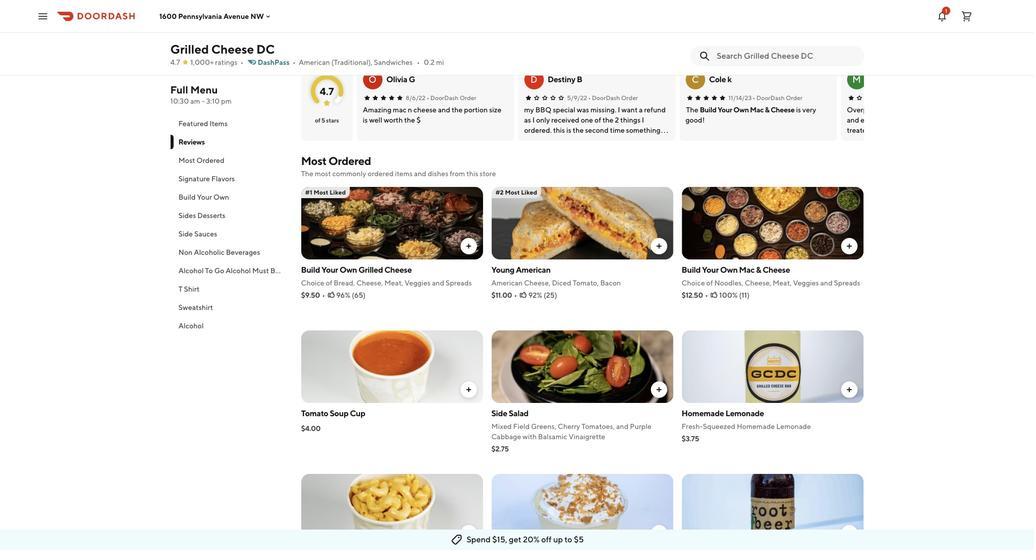 Task type: vqa. For each thing, say whether or not it's contained in the screenshot.
9/11/23
no



Task type: describe. For each thing, give the bounding box(es) containing it.
92%
[[529, 291, 543, 300]]

young american american cheese, diced tomato, bacon
[[492, 265, 621, 287]]

own for build your own mac & cheese
[[734, 106, 749, 114]]

review
[[787, 43, 811, 52]]

(11)
[[740, 291, 750, 300]]

build for build your own grilled cheese choice of bread, cheese, meat, veggies and spreads
[[301, 265, 320, 275]]

tomato,
[[573, 279, 599, 287]]

open menu image
[[37, 10, 49, 22]]

1 vertical spatial homemade
[[737, 423, 776, 431]]

w
[[317, 267, 325, 275]]

1,000+
[[190, 58, 214, 66]]

(25)
[[544, 291, 558, 300]]

cheese, inside young american american cheese, diced tomato, bacon
[[524, 279, 551, 287]]

2 vertical spatial american
[[492, 279, 523, 287]]

olivia g
[[387, 75, 415, 84]]

alcohol to go alcohol must be purchased w a prepared food item
[[179, 267, 398, 275]]

own for build your own
[[214, 193, 229, 201]]

get
[[509, 535, 522, 545]]

go
[[214, 267, 224, 275]]

1 vertical spatial 4.7
[[320, 85, 334, 97]]

to
[[205, 267, 213, 275]]

noodles,
[[715, 279, 744, 287]]

cole k
[[710, 75, 732, 84]]

item
[[383, 267, 398, 275]]

bread,
[[334, 279, 355, 287]]

add item to cart image for lemonade
[[846, 386, 854, 394]]

shirt
[[184, 285, 200, 293]]

own for build your own grilled cheese choice of bread, cheese, meat, veggies and spreads
[[340, 265, 357, 275]]

of inside build your own grilled cheese choice of bread, cheese, meat, veggies and spreads
[[326, 279, 333, 287]]

mi
[[436, 58, 444, 66]]

meat, inside build your own grilled cheese choice of bread, cheese, meat, veggies and spreads
[[385, 279, 404, 287]]

11/14/23
[[729, 94, 752, 102]]

add item to cart image for the side mac & cheese (not v/gf) image
[[465, 529, 473, 538]]

sauces
[[194, 230, 217, 238]]

alcohol for alcohol
[[179, 322, 204, 330]]

$15,
[[493, 535, 508, 545]]

up
[[554, 535, 563, 545]]

20%
[[523, 535, 540, 545]]

$4.00
[[301, 425, 321, 433]]

side salad image
[[492, 331, 674, 403]]

american (traditional), sandwiches • 0.2 mi
[[299, 58, 444, 66]]

beverages
[[226, 248, 260, 257]]

1600 pennsylvania avenue nw button
[[159, 12, 272, 20]]

homemade lemonade image
[[682, 331, 865, 403]]

veggies inside build your own grilled cheese choice of bread, cheese, meat, veggies and spreads
[[405, 279, 431, 287]]

from
[[450, 170, 465, 178]]

stars
[[326, 117, 339, 124]]

alcohol for alcohol to go alcohol must be purchased w a prepared food item
[[179, 267, 204, 275]]

soup
[[330, 409, 349, 419]]

$11.00
[[492, 291, 513, 300]]

build for build your own mac & cheese
[[700, 106, 717, 114]]

sides
[[179, 212, 196, 220]]

order for c
[[787, 94, 803, 102]]

ordered for most ordered
[[197, 156, 225, 165]]

order for d
[[622, 94, 639, 102]]

grilled cheese dc
[[170, 42, 275, 56]]

tomatoes,
[[582, 423, 615, 431]]

balsamic
[[539, 433, 568, 441]]

$11.00 •
[[492, 291, 518, 300]]

non alcoholic beverages button
[[170, 243, 289, 262]]

and inside side salad mixed field greens, cherry tomatoes, and purple cabbage with balsamic vinaigrette $2.75
[[617, 423, 629, 431]]

o
[[369, 74, 377, 85]]

field
[[514, 423, 530, 431]]

a
[[326, 267, 331, 275]]

0 vertical spatial lemonade
[[726, 409, 765, 419]]

store
[[480, 170, 496, 178]]

add item to cart image for root beer image
[[846, 529, 854, 538]]

mac for build your own mac & cheese choice of noodles, cheese, meat, veggies and spreads
[[740, 265, 755, 275]]

& for build your own mac & cheese
[[766, 106, 770, 114]]

reviews link
[[301, 31, 343, 44]]

t shirt
[[179, 285, 200, 293]]

1 vertical spatial american
[[516, 265, 551, 275]]

squeezed
[[704, 423, 736, 431]]

side sauces
[[179, 230, 217, 238]]

young
[[492, 265, 515, 275]]

0 horizontal spatial 4.7
[[170, 58, 180, 66]]

Item Search search field
[[717, 51, 856, 62]]

• up build your own mac & cheese
[[753, 94, 756, 102]]

featured items button
[[170, 114, 289, 133]]

root beer image
[[682, 474, 865, 547]]

homemade lemonade fresh-squeezed homemade lemonade $3.75
[[682, 409, 812, 443]]

3:10
[[206, 97, 220, 105]]

choice inside build your own grilled cheese choice of bread, cheese, meat, veggies and spreads
[[301, 279, 325, 287]]

most right the #2
[[505, 189, 520, 196]]

cherry
[[558, 423, 581, 431]]

dashpass •
[[258, 58, 296, 66]]

most inside most ordered the most commonly ordered items and dishes from this store
[[301, 154, 327, 168]]

full menu 10:30 am - 3:10 pm
[[170, 84, 232, 105]]

cabbage
[[492, 433, 522, 441]]

previous image
[[832, 43, 840, 52]]

side sauces button
[[170, 225, 289, 243]]

0 items, open order cart image
[[961, 10, 974, 22]]

dashpass
[[258, 58, 290, 66]]

add item to cart image for banana pudding image
[[656, 529, 664, 538]]

purchased
[[281, 267, 316, 275]]

build your own mac & cheese
[[700, 106, 795, 114]]

signature
[[179, 175, 210, 183]]

own for build your own mac & cheese choice of noodles, cheese, meat, veggies and spreads
[[721, 265, 738, 275]]

$9.50
[[301, 291, 320, 300]]

avenue
[[224, 12, 249, 20]]

most
[[315, 170, 331, 178]]

signature flavors
[[179, 175, 235, 183]]

doordash for d
[[592, 94, 621, 102]]

dishes
[[428, 170, 449, 178]]

your for build your own grilled cheese choice of bread, cheese, meat, veggies and spreads
[[322, 265, 338, 275]]

0 horizontal spatial of
[[315, 117, 321, 124]]

prepared
[[333, 267, 363, 275]]

100%
[[720, 291, 738, 300]]

ratings
[[215, 58, 238, 66]]

$2.75
[[492, 445, 509, 453]]

cheese, inside build your own mac & cheese choice of noodles, cheese, meat, veggies and spreads
[[745, 279, 772, 287]]

and inside build your own grilled cheese choice of bread, cheese, meat, veggies and spreads
[[432, 279, 445, 287]]

build for build your own
[[179, 193, 196, 201]]

vinaigrette
[[569, 433, 606, 441]]

desserts
[[198, 212, 226, 220]]

alcohol button
[[170, 317, 289, 335]]

build your own mac & cheese choice of noodles, cheese, meat, veggies and spreads
[[682, 265, 861, 287]]



Task type: locate. For each thing, give the bounding box(es) containing it.
1 vertical spatial side
[[492, 409, 508, 419]]

cheese inside build your own mac & cheese choice of noodles, cheese, meat, veggies and spreads
[[763, 265, 791, 275]]

10:30
[[170, 97, 189, 105]]

the
[[301, 170, 314, 178]]

1 vertical spatial reviews
[[179, 138, 205, 146]]

reviews for reviews
[[179, 138, 205, 146]]

mac for build your own mac & cheese
[[751, 106, 764, 114]]

signature flavors button
[[170, 170, 289, 188]]

• doordash order right '5/9/22'
[[589, 94, 639, 102]]

of 5 stars
[[315, 117, 339, 124]]

your up bread,
[[322, 265, 338, 275]]

1 • doordash order from the left
[[427, 94, 477, 102]]

choice
[[301, 279, 325, 287], [682, 279, 706, 287]]

featured
[[179, 120, 208, 128]]

reviews for reviews add review
[[301, 31, 343, 44]]

2 horizontal spatial doordash
[[757, 94, 785, 102]]

reviews down the featured
[[179, 138, 205, 146]]

4.7 up of 5 stars on the left of page
[[320, 85, 334, 97]]

most up "signature" on the top left of page
[[179, 156, 195, 165]]

2 cheese, from the left
[[524, 279, 551, 287]]

side for sauces
[[179, 230, 193, 238]]

non
[[179, 248, 193, 257]]

be
[[271, 267, 279, 275]]

add item to cart image for the tomato soup cup image
[[465, 386, 473, 394]]

cheese, down food
[[357, 279, 383, 287]]

meat, inside build your own mac & cheese choice of noodles, cheese, meat, veggies and spreads
[[773, 279, 792, 287]]

0 horizontal spatial meat,
[[385, 279, 404, 287]]

0 vertical spatial grilled
[[170, 42, 209, 56]]

grilled up the 1,000+
[[170, 42, 209, 56]]

0 vertical spatial reviews
[[301, 31, 343, 44]]

1 horizontal spatial veggies
[[794, 279, 820, 287]]

full
[[170, 84, 188, 96]]

sides desserts button
[[170, 206, 289, 225]]

92% (25)
[[529, 291, 558, 300]]

homemade up fresh-
[[682, 409, 725, 419]]

build your own button
[[170, 188, 289, 206]]

reviews add review
[[301, 31, 811, 52]]

add item to cart image for cheese
[[846, 242, 854, 250]]

and inside most ordered the most commonly ordered items and dishes from this store
[[414, 170, 427, 178]]

-
[[202, 97, 205, 105]]

cheese,
[[357, 279, 383, 287], [524, 279, 551, 287], [745, 279, 772, 287]]

3 • doordash order from the left
[[753, 94, 803, 102]]

& for build your own mac & cheese choice of noodles, cheese, meat, veggies and spreads
[[757, 265, 762, 275]]

1 cheese, from the left
[[357, 279, 383, 287]]

mac
[[751, 106, 764, 114], [740, 265, 755, 275]]

ordered up commonly
[[329, 154, 371, 168]]

tomato soup cup image
[[301, 331, 484, 403]]

0 horizontal spatial side
[[179, 230, 193, 238]]

1 horizontal spatial meat,
[[773, 279, 792, 287]]

bacon
[[601, 279, 621, 287]]

and
[[414, 170, 427, 178], [432, 279, 445, 287], [821, 279, 833, 287], [617, 423, 629, 431]]

0 horizontal spatial order
[[460, 94, 477, 102]]

grilled
[[170, 42, 209, 56], [359, 265, 383, 275]]

cheese, inside build your own grilled cheese choice of bread, cheese, meat, veggies and spreads
[[357, 279, 383, 287]]

build up sides
[[179, 193, 196, 201]]

• right '5/9/22'
[[589, 94, 591, 102]]

your inside build your own grilled cheese choice of bread, cheese, meat, veggies and spreads
[[322, 265, 338, 275]]

2 • doordash order from the left
[[589, 94, 639, 102]]

4.7 left the 1,000+
[[170, 58, 180, 66]]

off
[[542, 535, 552, 545]]

doordash for c
[[757, 94, 785, 102]]

• right 8/6/22
[[427, 94, 430, 102]]

1 vertical spatial &
[[757, 265, 762, 275]]

• right $9.50 on the bottom
[[322, 291, 325, 300]]

1 horizontal spatial spreads
[[835, 279, 861, 287]]

am
[[191, 97, 200, 105]]

1 horizontal spatial doordash
[[592, 94, 621, 102]]

choice inside build your own mac & cheese choice of noodles, cheese, meat, veggies and spreads
[[682, 279, 706, 287]]

doordash for o
[[431, 94, 459, 102]]

• doordash order right 8/6/22
[[427, 94, 477, 102]]

3 doordash from the left
[[757, 94, 785, 102]]

2 meat, from the left
[[773, 279, 792, 287]]

build your own grilled cheese image
[[301, 187, 484, 260]]

spend $15, get 20% off up to $5
[[467, 535, 584, 545]]

cheese
[[211, 42, 254, 56], [771, 106, 795, 114], [385, 265, 412, 275], [763, 265, 791, 275]]

build your own mac & cheese image
[[682, 187, 865, 260]]

cheese inside build your own grilled cheese choice of bread, cheese, meat, veggies and spreads
[[385, 265, 412, 275]]

1 horizontal spatial reviews
[[301, 31, 343, 44]]

1 horizontal spatial &
[[766, 106, 770, 114]]

cheese inside build your own mac & cheese button
[[771, 106, 795, 114]]

of up $12.50 •
[[707, 279, 714, 287]]

choice up $9.50 •
[[301, 279, 325, 287]]

your for build your own mac & cheese choice of noodles, cheese, meat, veggies and spreads
[[703, 265, 719, 275]]

cheese, up (11)
[[745, 279, 772, 287]]

0 vertical spatial side
[[179, 230, 193, 238]]

b
[[577, 75, 583, 84]]

1 meat, from the left
[[385, 279, 404, 287]]

2 choice from the left
[[682, 279, 706, 287]]

your inside build your own mac & cheese choice of noodles, cheese, meat, veggies and spreads
[[703, 265, 719, 275]]

0 vertical spatial mac
[[751, 106, 764, 114]]

alcohol down sweatshirt
[[179, 322, 204, 330]]

order for o
[[460, 94, 477, 102]]

1 horizontal spatial choice
[[682, 279, 706, 287]]

1 liked from the left
[[330, 189, 346, 196]]

1 horizontal spatial 4.7
[[320, 85, 334, 97]]

own up bread,
[[340, 265, 357, 275]]

alcoholic
[[194, 248, 225, 257]]

0 horizontal spatial grilled
[[170, 42, 209, 56]]

1 order from the left
[[460, 94, 477, 102]]

add
[[771, 43, 785, 52]]

homemade right squeezed
[[737, 423, 776, 431]]

t
[[179, 285, 183, 293]]

0 horizontal spatial veggies
[[405, 279, 431, 287]]

0 horizontal spatial reviews
[[179, 138, 205, 146]]

build down cole
[[700, 106, 717, 114]]

• right dashpass
[[293, 58, 296, 66]]

mac inside build your own mac & cheese choice of noodles, cheese, meat, veggies and spreads
[[740, 265, 755, 275]]

own down 11/14/23
[[734, 106, 749, 114]]

add review button
[[765, 39, 817, 56]]

• doordash order for c
[[753, 94, 803, 102]]

1 spreads from the left
[[446, 279, 472, 287]]

next image
[[852, 43, 860, 52]]

1 horizontal spatial homemade
[[737, 423, 776, 431]]

0 horizontal spatial liked
[[330, 189, 346, 196]]

banana pudding image
[[492, 474, 674, 547]]

olivia
[[387, 75, 408, 84]]

1 horizontal spatial • doordash order
[[589, 94, 639, 102]]

young american image
[[492, 187, 674, 260]]

1 vertical spatial lemonade
[[777, 423, 812, 431]]

side inside side salad mixed field greens, cherry tomatoes, and purple cabbage with balsamic vinaigrette $2.75
[[492, 409, 508, 419]]

m
[[853, 74, 862, 85]]

0 vertical spatial &
[[766, 106, 770, 114]]

of inside build your own mac & cheese choice of noodles, cheese, meat, veggies and spreads
[[707, 279, 714, 287]]

reviews inside reviews add review
[[301, 31, 343, 44]]

grilled up (65)
[[359, 265, 383, 275]]

d
[[531, 74, 538, 85]]

alcohol left to at the top of the page
[[179, 267, 204, 275]]

alcohol
[[179, 267, 204, 275], [226, 267, 251, 275], [179, 322, 204, 330]]

side up non
[[179, 230, 193, 238]]

1 horizontal spatial order
[[622, 94, 639, 102]]

#2 most liked
[[496, 189, 538, 196]]

1 horizontal spatial of
[[326, 279, 333, 287]]

& inside build your own mac & cheese choice of noodles, cheese, meat, veggies and spreads
[[757, 265, 762, 275]]

own inside build your own grilled cheese choice of bread, cheese, meat, veggies and spreads
[[340, 265, 357, 275]]

side salad mixed field greens, cherry tomatoes, and purple cabbage with balsamic vinaigrette $2.75
[[492, 409, 652, 453]]

purple
[[630, 423, 652, 431]]

g
[[409, 75, 415, 84]]

2 horizontal spatial order
[[787, 94, 803, 102]]

american up the $11.00 •
[[492, 279, 523, 287]]

items
[[395, 170, 413, 178]]

0 horizontal spatial • doordash order
[[427, 94, 477, 102]]

2 liked from the left
[[522, 189, 538, 196]]

doordash right 8/6/22
[[431, 94, 459, 102]]

liked for american
[[522, 189, 538, 196]]

1 doordash from the left
[[431, 94, 459, 102]]

1600
[[159, 12, 177, 20]]

2 order from the left
[[622, 94, 639, 102]]

spreads inside build your own grilled cheese choice of bread, cheese, meat, veggies and spreads
[[446, 279, 472, 287]]

add item to cart image
[[465, 242, 473, 250], [465, 386, 473, 394], [656, 386, 664, 394], [465, 529, 473, 538], [656, 529, 664, 538], [846, 529, 854, 538]]

featured items
[[179, 120, 228, 128]]

fresh-
[[682, 423, 704, 431]]

items
[[210, 120, 228, 128]]

your down 11/14/23
[[718, 106, 733, 114]]

most right "#1"
[[314, 189, 329, 196]]

#1 most liked
[[305, 189, 346, 196]]

t shirt button
[[170, 280, 289, 298]]

alcohol inside button
[[179, 322, 204, 330]]

of left 5
[[315, 117, 321, 124]]

build up $12.50
[[682, 265, 701, 275]]

build inside build your own mac & cheese choice of noodles, cheese, meat, veggies and spreads
[[682, 265, 701, 275]]

dc
[[257, 42, 275, 56]]

0 horizontal spatial spreads
[[446, 279, 472, 287]]

and inside build your own mac & cheese choice of noodles, cheese, meat, veggies and spreads
[[821, 279, 833, 287]]

#2
[[496, 189, 504, 196]]

2 doordash from the left
[[592, 94, 621, 102]]

ordered for most ordered the most commonly ordered items and dishes from this store
[[329, 154, 371, 168]]

0 vertical spatial homemade
[[682, 409, 725, 419]]

3 cheese, from the left
[[745, 279, 772, 287]]

grilled inside build your own grilled cheese choice of bread, cheese, meat, veggies and spreads
[[359, 265, 383, 275]]

2 horizontal spatial of
[[707, 279, 714, 287]]

1 horizontal spatial cheese,
[[524, 279, 551, 287]]

• doordash order for o
[[427, 94, 477, 102]]

2 horizontal spatial cheese,
[[745, 279, 772, 287]]

doordash right '5/9/22'
[[592, 94, 621, 102]]

$3.75
[[682, 435, 700, 443]]

pm
[[221, 97, 232, 105]]

0 horizontal spatial choice
[[301, 279, 325, 287]]

add item to cart image
[[656, 242, 664, 250], [846, 242, 854, 250], [846, 386, 854, 394]]

• doordash order for d
[[589, 94, 639, 102]]

build inside build your own grilled cheese choice of bread, cheese, meat, veggies and spreads
[[301, 265, 320, 275]]

add item to cart image for "build your own grilled cheese" image
[[465, 242, 473, 250]]

1 horizontal spatial lemonade
[[777, 423, 812, 431]]

your
[[718, 106, 733, 114], [197, 193, 212, 201], [322, 265, 338, 275], [703, 265, 719, 275]]

0 horizontal spatial &
[[757, 265, 762, 275]]

build left a
[[301, 265, 320, 275]]

build for build your own mac & cheese choice of noodles, cheese, meat, veggies and spreads
[[682, 265, 701, 275]]

5
[[322, 117, 325, 124]]

• right $11.00
[[515, 291, 518, 300]]

american down reviews link
[[299, 58, 330, 66]]

0 horizontal spatial cheese,
[[357, 279, 383, 287]]

2 veggies from the left
[[794, 279, 820, 287]]

american up 92%
[[516, 265, 551, 275]]

side up mixed
[[492, 409, 508, 419]]

0 horizontal spatial doordash
[[431, 94, 459, 102]]

cheese, up 92%
[[524, 279, 551, 287]]

own down 'flavors'
[[214, 193, 229, 201]]

your for build your own mac & cheese
[[718, 106, 733, 114]]

&
[[766, 106, 770, 114], [757, 265, 762, 275]]

of
[[315, 117, 321, 124], [326, 279, 333, 287], [707, 279, 714, 287]]

choice up $12.50
[[682, 279, 706, 287]]

• right $12.50
[[706, 291, 709, 300]]

side inside button
[[179, 230, 193, 238]]

mac inside build your own mac & cheese button
[[751, 106, 764, 114]]

sandwiches
[[374, 58, 413, 66]]

ordered up signature flavors
[[197, 156, 225, 165]]

to
[[565, 535, 573, 545]]

side for salad
[[492, 409, 508, 419]]

add item to cart image for tomato,
[[656, 242, 664, 250]]

• right ratings
[[241, 58, 244, 66]]

tomato soup cup
[[301, 409, 366, 419]]

pennsylvania
[[178, 12, 222, 20]]

0 horizontal spatial lemonade
[[726, 409, 765, 419]]

reviews up (traditional),
[[301, 31, 343, 44]]

most ordered
[[179, 156, 225, 165]]

liked right the #2
[[522, 189, 538, 196]]

& inside button
[[766, 106, 770, 114]]

own inside build your own mac & cheese choice of noodles, cheese, meat, veggies and spreads
[[721, 265, 738, 275]]

order
[[460, 94, 477, 102], [622, 94, 639, 102], [787, 94, 803, 102]]

0 horizontal spatial ordered
[[197, 156, 225, 165]]

2 spreads from the left
[[835, 279, 861, 287]]

sweatshirt button
[[170, 298, 289, 317]]

liked down commonly
[[330, 189, 346, 196]]

sides desserts
[[179, 212, 226, 220]]

spreads inside build your own mac & cheese choice of noodles, cheese, meat, veggies and spreads
[[835, 279, 861, 287]]

lemonade
[[726, 409, 765, 419], [777, 423, 812, 431]]

this
[[467, 170, 479, 178]]

tomato
[[301, 409, 329, 419]]

0 vertical spatial american
[[299, 58, 330, 66]]

liked for your
[[330, 189, 346, 196]]

your for build your own
[[197, 193, 212, 201]]

1 vertical spatial grilled
[[359, 265, 383, 275]]

most up the
[[301, 154, 327, 168]]

doordash up build your own mac & cheese button
[[757, 94, 785, 102]]

2 horizontal spatial • doordash order
[[753, 94, 803, 102]]

3 order from the left
[[787, 94, 803, 102]]

build your own
[[179, 193, 229, 201]]

your up noodles,
[[703, 265, 719, 275]]

own up noodles,
[[721, 265, 738, 275]]

mac up noodles,
[[740, 265, 755, 275]]

ordered inside most ordered the most commonly ordered items and dishes from this store
[[329, 154, 371, 168]]

• doordash order up build your own mac & cheese button
[[753, 94, 803, 102]]

most inside button
[[179, 156, 195, 165]]

1 choice from the left
[[301, 279, 325, 287]]

mac down 11/14/23
[[751, 106, 764, 114]]

1 horizontal spatial liked
[[522, 189, 538, 196]]

ordered inside button
[[197, 156, 225, 165]]

alcohol right go
[[226, 267, 251, 275]]

0 vertical spatial 4.7
[[170, 58, 180, 66]]

$9.50 •
[[301, 291, 325, 300]]

side mac & cheese (not v/gf) image
[[301, 474, 484, 547]]

own
[[734, 106, 749, 114], [214, 193, 229, 201], [340, 265, 357, 275], [721, 265, 738, 275]]

1 veggies from the left
[[405, 279, 431, 287]]

1 vertical spatial mac
[[740, 265, 755, 275]]

(65)
[[352, 291, 366, 300]]

mixed
[[492, 423, 512, 431]]

add item to cart image for side salad image
[[656, 386, 664, 394]]

nw
[[251, 12, 264, 20]]

most ordered button
[[170, 151, 289, 170]]

notification bell image
[[937, 10, 949, 22]]

your down signature flavors
[[197, 193, 212, 201]]

1 horizontal spatial grilled
[[359, 265, 383, 275]]

1
[[946, 7, 948, 14]]

1 horizontal spatial ordered
[[329, 154, 371, 168]]

• left 0.2
[[417, 58, 420, 66]]

veggies inside build your own mac & cheese choice of noodles, cheese, meat, veggies and spreads
[[794, 279, 820, 287]]

ordered
[[368, 170, 394, 178]]

0 horizontal spatial homemade
[[682, 409, 725, 419]]

of down a
[[326, 279, 333, 287]]

greens,
[[532, 423, 557, 431]]

1 horizontal spatial side
[[492, 409, 508, 419]]



